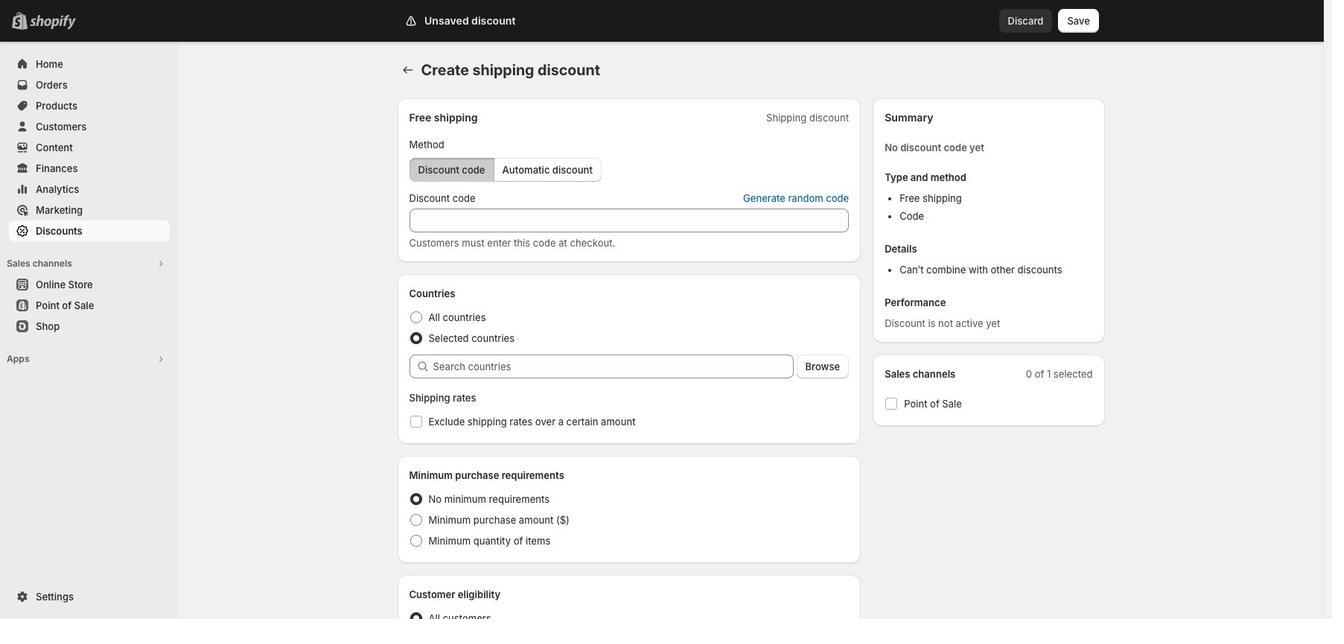 Task type: vqa. For each thing, say whether or not it's contained in the screenshot.
the bottom your
no



Task type: locate. For each thing, give the bounding box(es) containing it.
shopify image
[[30, 15, 76, 30]]

Search countries text field
[[433, 355, 794, 378]]

None text field
[[409, 209, 849, 232]]



